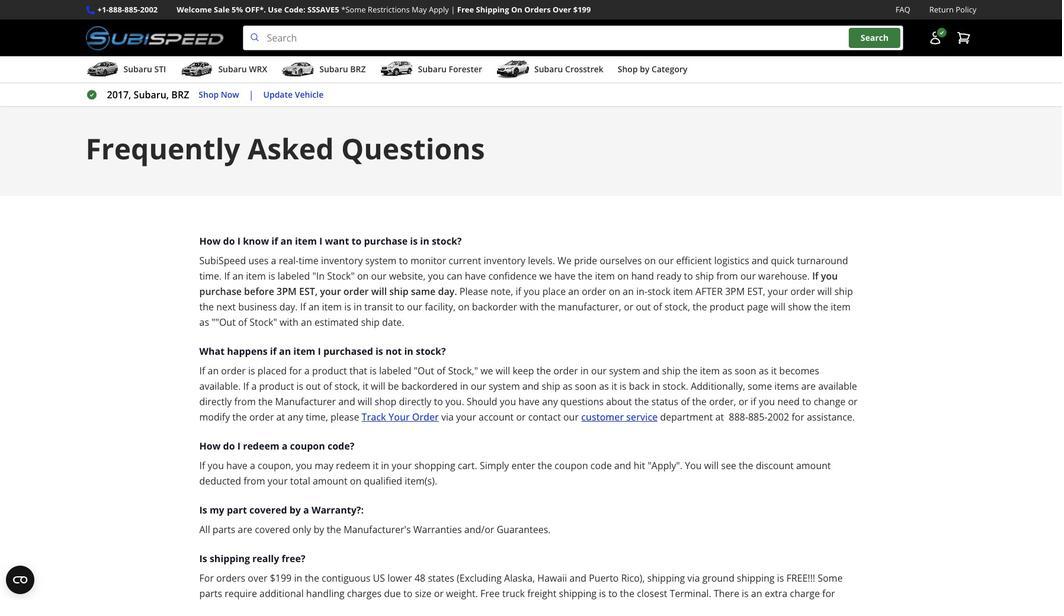 Task type: locate. For each thing, give the bounding box(es) containing it.
i
[[238, 235, 241, 248], [320, 235, 323, 248], [318, 345, 321, 358], [238, 440, 241, 453]]

by
[[640, 63, 650, 75], [290, 504, 301, 517], [314, 523, 324, 537]]

shipping up extra
[[737, 572, 775, 585]]

discount
[[756, 459, 794, 473]]

1 is from the top
[[199, 504, 207, 517]]

subaru for subaru crosstrek
[[535, 63, 563, 75]]

labeled
[[278, 270, 310, 283], [379, 365, 412, 378]]

0 horizontal spatial we
[[481, 365, 494, 378]]

1 vertical spatial day.
[[280, 301, 298, 314]]

as left ""out
[[199, 316, 209, 329]]

directly up order
[[399, 395, 432, 408]]

1 vertical spatial for
[[792, 411, 805, 424]]

customer
[[582, 411, 624, 424]]

you up account
[[500, 395, 516, 408]]

stock" inside "please note, if you place an order on an in-stock item after 3pm est, your order will ship the next business day. if an item is in transit to our facility, on backorder with the manufacturer, or out of stock, the product page will show the item as ""out of stock" with an estimated ship date."
[[250, 316, 277, 329]]

from down "coupon,"
[[244, 475, 265, 488]]

shop inside dropdown button
[[618, 63, 638, 75]]

and
[[752, 254, 769, 267], [643, 365, 660, 378], [523, 380, 540, 393], [339, 395, 355, 408], [615, 459, 632, 473], [570, 572, 587, 585]]

1 vertical spatial from
[[234, 395, 256, 408]]

will inside if you purchase before 3pm est, your order will ship same day.
[[371, 285, 387, 298]]

want
[[325, 235, 349, 248]]

in-
[[637, 285, 648, 298]]

or
[[624, 301, 634, 314], [739, 395, 749, 408], [849, 395, 858, 408], [517, 411, 526, 424], [434, 587, 444, 600]]

guarantees.
[[497, 523, 551, 537]]

0 vertical spatial from
[[717, 270, 738, 283]]

2 horizontal spatial by
[[640, 63, 650, 75]]

and left hit
[[615, 459, 632, 473]]

1 vertical spatial stock,
[[335, 380, 360, 393]]

our up questions
[[592, 365, 607, 378]]

subaru inside dropdown button
[[320, 63, 348, 75]]

product
[[710, 301, 745, 314], [312, 365, 347, 378], [259, 380, 294, 393]]

2002 inside +1-888-885-2002 link
[[140, 4, 158, 15]]

1 do from the top
[[223, 235, 235, 248]]

redeem
[[243, 440, 280, 453], [336, 459, 371, 473]]

purchase
[[364, 235, 408, 248], [199, 285, 242, 298]]

parts right "all"
[[213, 523, 236, 537]]

2017,
[[107, 88, 131, 101]]

2 subaru from the left
[[218, 63, 247, 75]]

warranties
[[414, 523, 462, 537]]

0 vertical spatial do
[[223, 235, 235, 248]]

0 vertical spatial how
[[199, 235, 221, 248]]

1 vertical spatial 885-
[[749, 411, 768, 424]]

1 horizontal spatial shop
[[618, 63, 638, 75]]

to right want
[[352, 235, 362, 248]]

you
[[428, 270, 445, 283], [822, 270, 838, 283], [524, 285, 540, 298], [500, 395, 516, 408], [759, 395, 776, 408], [208, 459, 224, 473], [296, 459, 312, 473]]

to down the efficient
[[684, 270, 693, 283]]

is
[[199, 504, 207, 517], [199, 553, 207, 566]]

your down you.
[[456, 411, 477, 424]]

over
[[553, 4, 572, 15]]

0 vertical spatial brz
[[350, 63, 366, 75]]

is left "my"
[[199, 504, 207, 517]]

item down uses
[[246, 270, 266, 283]]

purchase inside if you purchase before 3pm est, your order will ship same day.
[[199, 285, 242, 298]]

is inside "please note, if you place an order on an in-stock item after 3pm est, your order will ship the next business day. if an item is in transit to our facility, on backorder with the manufacturer, or out of stock, the product page will show the item as ""out of stock" with an estimated ship date."
[[345, 301, 351, 314]]

inventory
[[321, 254, 363, 267], [484, 254, 526, 267]]

0 horizontal spatial 2002
[[140, 4, 158, 15]]

1 horizontal spatial out
[[636, 301, 651, 314]]

will left see
[[705, 459, 719, 473]]

parts
[[213, 523, 236, 537], [199, 587, 222, 600]]

1 horizontal spatial product
[[312, 365, 347, 378]]

0 vertical spatial coupon
[[290, 440, 325, 453]]

labeled inside subispeed uses a real-time inventory system to monitor current inventory levels. we pride ourselves on our efficient logistics and quick turnaround time. if an item is labeled "in stock" on our website, you can have confidence we have the item on hand ready to ship from our warehouse.
[[278, 270, 310, 283]]

1 vertical spatial any
[[288, 411, 304, 424]]

do for know
[[223, 235, 235, 248]]

1 horizontal spatial for
[[792, 411, 805, 424]]

day. right business
[[280, 301, 298, 314]]

day. inside "please note, if you place an order on an in-stock item after 3pm est, your order will ship the next business day. if an item is in transit to our facility, on backorder with the manufacturer, or out of stock, the product page will show the item as ""out of stock" with an estimated ship date."
[[280, 301, 298, 314]]

show
[[788, 301, 812, 314]]

the up handling
[[305, 572, 319, 585]]

in up the qualified
[[381, 459, 390, 473]]

2 est, from the left
[[748, 285, 766, 298]]

truck
[[503, 587, 525, 600]]

0 horizontal spatial any
[[288, 411, 304, 424]]

0 vertical spatial stock,
[[665, 301, 691, 314]]

stock" down business
[[250, 316, 277, 329]]

logistics
[[715, 254, 750, 267]]

how for how do i know if an item i want to purchase is in stock?
[[199, 235, 221, 248]]

item down ready
[[674, 285, 693, 298]]

covered for by
[[250, 504, 287, 517]]

item up additionally,
[[701, 365, 720, 378]]

stock? up current at the top of page
[[432, 235, 462, 248]]

please
[[331, 411, 359, 424]]

and inside if you have a coupon, you may redeem it in your shopping cart. simply enter the coupon code and hit "apply". you will see the discount amount deducted from your total amount on qualified item(s).
[[615, 459, 632, 473]]

freight
[[528, 587, 557, 600]]

0 horizontal spatial inventory
[[321, 254, 363, 267]]

1 horizontal spatial est,
[[748, 285, 766, 298]]

for orders over $199 in the contiguous us lower 48 states (excluding alaska, hawaii and puerto rico), shipping via ground shipping is free!!! some parts require additional handling charges due to size or weight. free truck freight shipping is to the closest terminal. there is an extra charge fo
[[199, 572, 843, 600]]

1 subaru from the left
[[124, 63, 152, 75]]

stock, down stock
[[665, 301, 691, 314]]

0 vertical spatial stock"
[[327, 270, 355, 283]]

0 horizontal spatial shop
[[199, 89, 219, 100]]

2 do from the top
[[223, 440, 235, 453]]

0 horizontal spatial are
[[238, 523, 252, 537]]

2 how from the top
[[199, 440, 221, 453]]

terminal.
[[670, 587, 712, 600]]

a subaru crosstrek thumbnail image image
[[497, 61, 530, 78]]

you down turnaround
[[822, 270, 838, 283]]

your inside if you purchase before 3pm est, your order will ship same day.
[[320, 285, 341, 298]]

assistance.
[[807, 411, 855, 424]]

need
[[778, 395, 800, 408]]

in right 'back'
[[652, 380, 661, 393]]

may
[[315, 459, 334, 473]]

page
[[747, 301, 769, 314]]

covered
[[250, 504, 287, 517], [255, 523, 290, 537]]

0 vertical spatial covered
[[250, 504, 287, 517]]

amount down 'may'
[[313, 475, 348, 488]]

day. down can
[[438, 285, 457, 298]]

est, down "in
[[299, 285, 318, 298]]

1 at from the left
[[277, 411, 285, 424]]

0 horizontal spatial product
[[259, 380, 294, 393]]

facility,
[[425, 301, 456, 314]]

are
[[802, 380, 816, 393], [238, 523, 252, 537]]

department
[[661, 411, 713, 424]]

update vehicle button
[[264, 88, 324, 102]]

all
[[199, 523, 210, 537]]

1 vertical spatial labeled
[[379, 365, 412, 378]]

states
[[428, 572, 455, 585]]

only
[[293, 523, 311, 537]]

0 vertical spatial $199
[[574, 4, 591, 15]]

0 vertical spatial soon
[[735, 365, 757, 378]]

1 horizontal spatial labeled
[[379, 365, 412, 378]]

if up deducted
[[199, 459, 205, 473]]

1 vertical spatial shop
[[199, 89, 219, 100]]

it up items
[[772, 365, 777, 378]]

5%
[[232, 4, 243, 15]]

1 horizontal spatial brz
[[350, 63, 366, 75]]

885- down some at the right of the page
[[749, 411, 768, 424]]

1 vertical spatial amount
[[313, 475, 348, 488]]

for inside if an order is placed for a product that is labeled "out of stock," we will keep the order in our system and ship the item as soon as it becomes available. if a product is out of stock, it will be backordered in our system and ship as soon as it is back in stock. additionally, some items are available directly from the manufacturer and will shop directly to you. should you have any questions about the status of the order, or if you need to change or modify the order at any time, please
[[289, 365, 302, 378]]

to up website,
[[399, 254, 408, 267]]

contiguous
[[322, 572, 371, 585]]

soon
[[735, 365, 757, 378], [575, 380, 597, 393]]

0 horizontal spatial 885-
[[124, 4, 140, 15]]

2002 up subispeed logo
[[140, 4, 158, 15]]

1 horizontal spatial are
[[802, 380, 816, 393]]

use
[[268, 4, 282, 15]]

and right hawaii
[[570, 572, 587, 585]]

0 horizontal spatial amount
[[313, 475, 348, 488]]

backordered
[[402, 380, 458, 393]]

and/or
[[465, 523, 495, 537]]

the inside subispeed uses a real-time inventory system to monitor current inventory levels. we pride ourselves on our efficient logistics and quick turnaround time. if an item is labeled "in stock" on our website, you can have confidence we have the item on hand ready to ship from our warehouse.
[[578, 270, 593, 283]]

day. inside if you purchase before 3pm est, your order will ship same day.
[[438, 285, 457, 298]]

have down we
[[555, 270, 576, 283]]

1 vertical spatial $199
[[270, 572, 292, 585]]

1 horizontal spatial at
[[716, 411, 724, 424]]

885- right +1-
[[124, 4, 140, 15]]

1 vertical spatial out
[[306, 380, 321, 393]]

is up for
[[199, 553, 207, 566]]

2 3pm from the left
[[726, 285, 745, 298]]

or inside for orders over $199 in the contiguous us lower 48 states (excluding alaska, hawaii and puerto rico), shipping via ground shipping is free!!! some parts require additional handling charges due to size or weight. free truck freight shipping is to the closest terminal. there is an extra charge fo
[[434, 587, 444, 600]]

if down confidence
[[516, 285, 522, 298]]

0 horizontal spatial stock,
[[335, 380, 360, 393]]

if inside "please note, if you place an order on an in-stock item after 3pm est, your order will ship the next business day. if an item is in transit to our facility, on backorder with the manufacturer, or out of stock, the product page will show the item as ""out of stock" with an estimated ship date."
[[300, 301, 306, 314]]

0 vertical spatial labeled
[[278, 270, 310, 283]]

item right show
[[831, 301, 851, 314]]

product inside "please note, if you place an order on an in-stock item after 3pm est, your order will ship the next business day. if an item is in transit to our facility, on backorder with the manufacturer, or out of stock, the product page will show the item as ""out of stock" with an estimated ship date."
[[710, 301, 745, 314]]

1 vertical spatial free
[[481, 587, 500, 600]]

1 vertical spatial via
[[688, 572, 700, 585]]

1 horizontal spatial 2002
[[768, 411, 790, 424]]

the up stock.
[[684, 365, 698, 378]]

system down 'keep'
[[489, 380, 520, 393]]

some
[[748, 380, 773, 393]]

1 how from the top
[[199, 235, 221, 248]]

out inside if an order is placed for a product that is labeled "out of stock," we will keep the order in our system and ship the item as soon as it becomes available. if a product is out of stock, it will be backordered in our system and ship as soon as it is back in stock. additionally, some items are available directly from the manufacturer and will shop directly to you. should you have any questions about the status of the order, or if you need to change or modify the order at any time, please
[[306, 380, 321, 393]]

shop for shop by category
[[618, 63, 638, 75]]

0 horizontal spatial |
[[249, 88, 254, 101]]

0 horizontal spatial est,
[[299, 285, 318, 298]]

item(s).
[[405, 475, 438, 488]]

1 vertical spatial with
[[280, 316, 299, 329]]

0 vertical spatial with
[[520, 301, 539, 314]]

business
[[238, 301, 277, 314]]

0 vertical spatial are
[[802, 380, 816, 393]]

0 vertical spatial product
[[710, 301, 745, 314]]

parts inside for orders over $199 in the contiguous us lower 48 states (excluding alaska, hawaii and puerto rico), shipping via ground shipping is free!!! some parts require additional handling charges due to size or weight. free truck freight shipping is to the closest terminal. there is an extra charge fo
[[199, 587, 222, 600]]

you inside if you purchase before 3pm est, your order will ship same day.
[[822, 270, 838, 283]]

0 horizontal spatial at
[[277, 411, 285, 424]]

a inside subispeed uses a real-time inventory system to monitor current inventory levels. we pride ourselves on our efficient logistics and quick turnaround time. if an item is labeled "in stock" on our website, you can have confidence we have the item on hand ready to ship from our warehouse.
[[271, 254, 277, 267]]

ground
[[703, 572, 735, 585]]

ourselves
[[600, 254, 642, 267]]

order up show
[[791, 285, 816, 298]]

2 horizontal spatial product
[[710, 301, 745, 314]]

0 vertical spatial we
[[540, 270, 552, 283]]

1 est, from the left
[[299, 285, 318, 298]]

subaru for subaru wrx
[[218, 63, 247, 75]]

48
[[415, 572, 426, 585]]

brz left a subaru forester thumbnail image
[[350, 63, 366, 75]]

redeem down code?
[[336, 459, 371, 473]]

2 vertical spatial from
[[244, 475, 265, 488]]

0 vertical spatial free
[[457, 4, 474, 15]]

apply
[[429, 4, 449, 15]]

open widget image
[[6, 566, 34, 595]]

same
[[411, 285, 436, 298]]

2 vertical spatial system
[[489, 380, 520, 393]]

policy
[[956, 4, 977, 15]]

3pm right after
[[726, 285, 745, 298]]

0 vertical spatial out
[[636, 301, 651, 314]]

an left estimated
[[301, 316, 312, 329]]

an inside for orders over $199 in the contiguous us lower 48 states (excluding alaska, hawaii and puerto rico), shipping via ground shipping is free!!! some parts require additional handling charges due to size or weight. free truck freight shipping is to the closest terminal. there is an extra charge fo
[[752, 587, 763, 600]]

0 vertical spatial for
[[289, 365, 302, 378]]

covered down is my part covered by a warranty?:
[[255, 523, 290, 537]]

monitor
[[411, 254, 446, 267]]

asked
[[248, 129, 334, 168]]

on up transit
[[357, 270, 369, 283]]

levels.
[[528, 254, 555, 267]]

1 horizontal spatial redeem
[[336, 459, 371, 473]]

you inside "please note, if you place an order on an in-stock item after 3pm est, your order will ship the next business day. if an item is in transit to our facility, on backorder with the manufacturer, or out of stock, the product page will show the item as ""out of stock" with an estimated ship date."
[[524, 285, 540, 298]]

1 horizontal spatial free
[[481, 587, 500, 600]]

1 vertical spatial stock"
[[250, 316, 277, 329]]

1 vertical spatial we
[[481, 365, 494, 378]]

1 horizontal spatial system
[[489, 380, 520, 393]]

1 horizontal spatial 3pm
[[726, 285, 745, 298]]

if
[[224, 270, 230, 283], [813, 270, 819, 283], [300, 301, 306, 314], [199, 365, 205, 378], [243, 380, 249, 393], [199, 459, 205, 473]]

next
[[216, 301, 236, 314]]

stock? up "out
[[416, 345, 446, 358]]

$199 right over
[[574, 4, 591, 15]]

it up about
[[612, 380, 618, 393]]

2 directly from the left
[[399, 395, 432, 408]]

if down subispeed
[[224, 270, 230, 283]]

0 horizontal spatial $199
[[270, 572, 292, 585]]

order up the 'available.'
[[221, 365, 246, 378]]

now
[[221, 89, 239, 100]]

labeled down real- at the left of the page
[[278, 270, 310, 283]]

is right 'that'
[[370, 365, 377, 378]]

us
[[373, 572, 385, 585]]

3 subaru from the left
[[320, 63, 348, 75]]

your inside "please note, if you place an order on an in-stock item after 3pm est, your order will ship the next business day. if an item is in transit to our facility, on backorder with the manufacturer, or out of stock, the product page will show the item as ""out of stock" with an estimated ship date."
[[768, 285, 789, 298]]

1 horizontal spatial 885-
[[749, 411, 768, 424]]

product down placed
[[259, 380, 294, 393]]

stock" inside subispeed uses a real-time inventory system to monitor current inventory levels. we pride ourselves on our efficient logistics and quick turnaround time. if an item is labeled "in stock" on our website, you can have confidence we have the item on hand ready to ship from our warehouse.
[[327, 270, 355, 283]]

puerto
[[589, 572, 619, 585]]

by left the category
[[640, 63, 650, 75]]

5 subaru from the left
[[535, 63, 563, 75]]

1 3pm from the left
[[277, 285, 297, 298]]

1 horizontal spatial amount
[[797, 459, 832, 473]]

order,
[[710, 395, 737, 408]]

0 horizontal spatial system
[[366, 254, 397, 267]]

what
[[199, 345, 225, 358]]

for
[[289, 365, 302, 378], [792, 411, 805, 424]]

in
[[420, 235, 430, 248], [354, 301, 362, 314], [405, 345, 414, 358], [581, 365, 589, 378], [460, 380, 469, 393], [652, 380, 661, 393], [381, 459, 390, 473], [294, 572, 302, 585]]

*some
[[341, 4, 366, 15]]

system up 'back'
[[609, 365, 641, 378]]

2 is from the top
[[199, 553, 207, 566]]

by up only
[[290, 504, 301, 517]]

and left "quick"
[[752, 254, 769, 267]]

0 horizontal spatial soon
[[575, 380, 597, 393]]

0 horizontal spatial out
[[306, 380, 321, 393]]

0 vertical spatial via
[[442, 411, 454, 424]]

1 horizontal spatial inventory
[[484, 254, 526, 267]]

0 horizontal spatial labeled
[[278, 270, 310, 283]]

if inside if you purchase before 3pm est, your order will ship same day.
[[813, 270, 819, 283]]

hawaii
[[538, 572, 568, 585]]

2002 down need
[[768, 411, 790, 424]]

1 vertical spatial covered
[[255, 523, 290, 537]]

brz inside dropdown button
[[350, 63, 366, 75]]

subaru left crosstrek
[[535, 63, 563, 75]]

+1-888-885-2002
[[98, 4, 158, 15]]

1 horizontal spatial |
[[451, 4, 455, 15]]

quick
[[772, 254, 795, 267]]

4 subaru from the left
[[418, 63, 447, 75]]

on left the qualified
[[350, 475, 362, 488]]

1 vertical spatial product
[[312, 365, 347, 378]]

brz right the "subaru,"
[[172, 88, 189, 101]]

1 horizontal spatial coupon
[[555, 459, 588, 473]]

0 horizontal spatial with
[[280, 316, 299, 329]]

0 vertical spatial redeem
[[243, 440, 280, 453]]

a left "coupon,"
[[250, 459, 255, 473]]

via inside for orders over $199 in the contiguous us lower 48 states (excluding alaska, hawaii and puerto rico), shipping via ground shipping is free!!! some parts require additional handling charges due to size or weight. free truck freight shipping is to the closest terminal. there is an extra charge fo
[[688, 572, 700, 585]]

0 horizontal spatial purchase
[[199, 285, 242, 298]]

2 horizontal spatial system
[[609, 365, 641, 378]]

shop for shop now
[[199, 89, 219, 100]]

1 vertical spatial purchase
[[199, 285, 242, 298]]

turnaround
[[798, 254, 849, 267]]

2017, subaru, brz
[[107, 88, 189, 101]]

a up only
[[304, 504, 309, 517]]

it inside if you have a coupon, you may redeem it in your shopping cart. simply enter the coupon code and hit "apply". you will see the discount amount deducted from your total amount on qualified item(s).
[[373, 459, 379, 473]]

item down ourselves
[[595, 270, 615, 283]]

coupon up 'may'
[[290, 440, 325, 453]]

1 inventory from the left
[[321, 254, 363, 267]]

you down monitor
[[428, 270, 445, 283]]

additional
[[260, 587, 304, 600]]

you
[[685, 459, 702, 473]]

an down subispeed
[[233, 270, 244, 283]]

category
[[652, 63, 688, 75]]

happens
[[227, 345, 268, 358]]

0 vertical spatial day.
[[438, 285, 457, 298]]

1 horizontal spatial any
[[542, 395, 558, 408]]

0 horizontal spatial stock"
[[250, 316, 277, 329]]

order up transit
[[344, 285, 369, 298]]

0 vertical spatial by
[[640, 63, 650, 75]]

i left know
[[238, 235, 241, 248]]

we right stock,"
[[481, 365, 494, 378]]

est,
[[299, 285, 318, 298], [748, 285, 766, 298]]

it
[[772, 365, 777, 378], [363, 380, 369, 393], [612, 380, 618, 393], [373, 459, 379, 473]]

out down in-
[[636, 301, 651, 314]]

at down 'order,'
[[716, 411, 724, 424]]

order
[[412, 411, 439, 424]]

size
[[415, 587, 432, 600]]

parts down for
[[199, 587, 222, 600]]

+1-
[[98, 4, 109, 15]]

1 horizontal spatial stock"
[[327, 270, 355, 283]]

1 vertical spatial redeem
[[336, 459, 371, 473]]

if down "what"
[[199, 365, 205, 378]]



Task type: vqa. For each thing, say whether or not it's contained in the screenshot.
Exhaust inside the Tomei Expreme TI Titantium Cat-Back Exhaust (Sedan Only) - 2008-2021 Subaru WRX & STI
no



Task type: describe. For each thing, give the bounding box(es) containing it.
items
[[775, 380, 799, 393]]

2 inventory from the left
[[484, 254, 526, 267]]

the down rico), at the bottom right of the page
[[620, 587, 635, 600]]

in down stock,"
[[460, 380, 469, 393]]

sti
[[154, 63, 166, 75]]

is up manufacturer
[[297, 380, 304, 393]]

2 vertical spatial product
[[259, 380, 294, 393]]

at inside if an order is placed for a product that is labeled "out of stock," we will keep the order in our system and ship the item as soon as it becomes available. if a product is out of stock, it will be backordered in our system and ship as soon as it is back in stock. additionally, some items are available directly from the manufacturer and will shop directly to you. should you have any questions about the status of the order, or if you need to change or modify the order at any time, please
[[277, 411, 285, 424]]

free inside for orders over $199 in the contiguous us lower 48 states (excluding alaska, hawaii and puerto rico), shipping via ground shipping is free!!! some parts require additional handling charges due to size or weight. free truck freight shipping is to the closest terminal. there is an extra charge fo
[[481, 587, 500, 600]]

0 horizontal spatial via
[[442, 411, 454, 424]]

pride
[[574, 254, 598, 267]]

is up about
[[620, 380, 627, 393]]

code:
[[284, 4, 306, 15]]

ship up contact
[[542, 380, 561, 393]]

shipping up orders
[[210, 553, 250, 566]]

we inside subispeed uses a real-time inventory system to monitor current inventory levels. we pride ourselves on our efficient logistics and quick turnaround time. if an item is labeled "in stock" on our website, you can have confidence we have the item on hand ready to ship from our warehouse.
[[540, 270, 552, 283]]

or right 'order,'
[[739, 395, 749, 408]]

really
[[253, 553, 279, 566]]

item up time
[[295, 235, 317, 248]]

stock, inside if an order is placed for a product that is labeled "out of stock," we will keep the order in our system and ship the item as soon as it becomes available. if a product is out of stock, it will be backordered in our system and ship as soon as it is back in stock. additionally, some items are available directly from the manufacturer and will shop directly to you. should you have any questions about the status of the order, or if you need to change or modify the order at any time, please
[[335, 380, 360, 393]]

transit
[[365, 301, 393, 314]]

est, inside if you purchase before 3pm est, your order will ship same day.
[[299, 285, 318, 298]]

of up department
[[681, 395, 690, 408]]

available.
[[199, 380, 241, 393]]

subaru for subaru brz
[[320, 63, 348, 75]]

the down warranty?:
[[327, 523, 341, 537]]

placed
[[258, 365, 287, 378]]

warranty?:
[[312, 504, 364, 517]]

becomes
[[780, 365, 820, 378]]

1 vertical spatial system
[[609, 365, 641, 378]]

covered for only
[[255, 523, 290, 537]]

subispeed logo image
[[86, 26, 224, 50]]

0 horizontal spatial free
[[457, 4, 474, 15]]

coupon inside if you have a coupon, you may redeem it in your shopping cart. simply enter the coupon code and hit "apply". you will see the discount amount deducted from your total amount on qualified item(s).
[[555, 459, 588, 473]]

if right know
[[272, 235, 278, 248]]

require
[[225, 587, 257, 600]]

the right modify
[[233, 411, 247, 424]]

alaska,
[[504, 572, 535, 585]]

on left in-
[[609, 285, 621, 298]]

1 vertical spatial stock?
[[416, 345, 446, 358]]

you down some at the right of the page
[[759, 395, 776, 408]]

frequently asked questions
[[86, 129, 485, 168]]

*some restrictions may apply | free shipping on orders over $199
[[341, 4, 591, 15]]

order up how do i redeem a coupon code?
[[250, 411, 274, 424]]

from inside if an order is placed for a product that is labeled "out of stock," we will keep the order in our system and ship the item as soon as it becomes available. if a product is out of stock, it will be backordered in our system and ship as soon as it is back in stock. additionally, some items are available directly from the manufacturer and will shop directly to you. should you have any questions about the status of the order, or if you need to change or modify the order at any time, please
[[234, 395, 256, 408]]

how do i know if an item i want to purchase is in stock?
[[199, 235, 462, 248]]

sale
[[214, 4, 230, 15]]

ship down turnaround
[[835, 285, 854, 298]]

on down please
[[458, 301, 470, 314]]

in inside "please note, if you place an order on an in-stock item after 3pm est, your order will ship the next business day. if an item is in transit to our facility, on backorder with the manufacturer, or out of stock, the product page will show the item as ""out of stock" with an estimated ship date."
[[354, 301, 362, 314]]

return policy
[[930, 4, 977, 15]]

a inside if you have a coupon, you may redeem it in your shopping cart. simply enter the coupon code and hit "apply". you will see the discount amount deducted from your total amount on qualified item(s).
[[250, 459, 255, 473]]

subaru forester button
[[380, 59, 483, 82]]

the up department
[[693, 395, 707, 408]]

on inside if you have a coupon, you may redeem it in your shopping cart. simply enter the coupon code and hit "apply". you will see the discount amount deducted from your total amount on qualified item(s).
[[350, 475, 362, 488]]

out inside "please note, if you place an order on an in-stock item after 3pm est, your order will ship the next business day. if an item is in transit to our facility, on backorder with the manufacturer, or out of stock, the product page will show the item as ""out of stock" with an estimated ship date."
[[636, 301, 651, 314]]

free!!!
[[787, 572, 816, 585]]

as up additionally,
[[723, 365, 733, 378]]

charges
[[347, 587, 382, 600]]

0 vertical spatial purchase
[[364, 235, 408, 248]]

the right show
[[814, 301, 829, 314]]

that
[[350, 365, 368, 378]]

you up the total
[[296, 459, 312, 473]]

a down what happens if an item i purchased is not in stock?
[[305, 365, 310, 378]]

do for redeem
[[223, 440, 235, 453]]

in up questions
[[581, 365, 589, 378]]

1 directly from the left
[[199, 395, 232, 408]]

1 vertical spatial |
[[249, 88, 254, 101]]

time,
[[306, 411, 328, 424]]

the right see
[[739, 459, 754, 473]]

in up monitor
[[420, 235, 430, 248]]

code
[[591, 459, 612, 473]]

enter
[[512, 459, 536, 473]]

of right "out
[[437, 365, 446, 378]]

the right 'keep'
[[537, 365, 551, 378]]

simply
[[480, 459, 509, 473]]

i left purchased
[[318, 345, 321, 358]]

our up should
[[471, 380, 487, 393]]

you up deducted
[[208, 459, 224, 473]]

your down "coupon,"
[[268, 475, 288, 488]]

date.
[[382, 316, 405, 329]]

and inside subispeed uses a real-time inventory system to monitor current inventory levels. we pride ourselves on our efficient logistics and quick turnaround time. if an item is labeled "in stock" on our website, you can have confidence we have the item on hand ready to ship from our warehouse.
[[752, 254, 769, 267]]

order up questions
[[554, 365, 578, 378]]

search
[[861, 32, 889, 43]]

button image
[[929, 31, 943, 45]]

from inside subispeed uses a real-time inventory system to monitor current inventory levels. we pride ourselves on our efficient logistics and quick turnaround time. if an item is labeled "in stock" on our website, you can have confidence we have the item on hand ready to ship from our warehouse.
[[717, 270, 738, 283]]

our up ready
[[659, 254, 674, 267]]

the left next
[[199, 301, 214, 314]]

i left want
[[320, 235, 323, 248]]

subaru wrx
[[218, 63, 267, 75]]

orders
[[525, 4, 551, 15]]

hit
[[634, 459, 646, 473]]

uses
[[249, 254, 269, 267]]

subispeed uses a real-time inventory system to monitor current inventory levels. we pride ourselves on our efficient logistics and quick turnaround time. if an item is labeled "in stock" on our website, you can have confidence we have the item on hand ready to ship from our warehouse.
[[199, 254, 849, 283]]

an up placed
[[279, 345, 291, 358]]

shop by category button
[[618, 59, 688, 82]]

shopping
[[415, 459, 456, 473]]

ship up stock.
[[663, 365, 681, 378]]

the down after
[[693, 301, 708, 314]]

a subaru forester thumbnail image image
[[380, 61, 413, 78]]

the down place
[[541, 301, 556, 314]]

if inside "please note, if you place an order on an in-stock item after 3pm est, your order will ship the next business day. if an item is in transit to our facility, on backorder with the manufacturer, or out of stock, the product page will show the item as ""out of stock" with an estimated ship date."
[[516, 285, 522, 298]]

(excluding
[[457, 572, 502, 585]]

labeled inside if an order is placed for a product that is labeled "out of stock," we will keep the order in our system and ship the item as soon as it becomes available. if a product is out of stock, it will be backordered in our system and ship as soon as it is back in stock. additionally, some items are available directly from the manufacturer and will shop directly to you. should you have any questions about the status of the order, or if you need to change or modify the order at any time, please
[[379, 365, 412, 378]]

you inside subispeed uses a real-time inventory system to monitor current inventory levels. we pride ourselves on our efficient logistics and quick turnaround time. if an item is labeled "in stock" on our website, you can have confidence we have the item on hand ready to ship from our warehouse.
[[428, 270, 445, 283]]

0 horizontal spatial redeem
[[243, 440, 280, 453]]

as inside "please note, if you place an order on an in-stock item after 3pm est, your order will ship the next business day. if an item is in transit to our facility, on backorder with the manufacturer, or out of stock, the product page will show the item as ""out of stock" with an estimated ship date."
[[199, 316, 209, 329]]

order inside if you purchase before 3pm est, your order will ship same day.
[[344, 285, 369, 298]]

track
[[362, 411, 386, 424]]

all parts are covered only by the manufacturer's warranties and/or guarantees.
[[199, 523, 551, 537]]

rico),
[[622, 572, 645, 585]]

if inside subispeed uses a real-time inventory system to monitor current inventory levels. we pride ourselves on our efficient logistics and quick turnaround time. if an item is labeled "in stock" on our website, you can have confidence we have the item on hand ready to ship from our warehouse.
[[224, 270, 230, 283]]

restrictions
[[368, 4, 410, 15]]

0 vertical spatial stock?
[[432, 235, 462, 248]]

sssave5
[[308, 4, 339, 15]]

it down 'that'
[[363, 380, 369, 393]]

have up please
[[465, 270, 486, 283]]

an inside if an order is placed for a product that is labeled "out of stock," we will keep the order in our system and ship the item as soon as it becomes available. if a product is out of stock, it will be backordered in our system and ship as soon as it is back in stock. additionally, some items are available directly from the manufacturer and will shop directly to you. should you have any questions about the status of the order, or if you need to change or modify the order at any time, please
[[208, 365, 219, 378]]

change
[[814, 395, 846, 408]]

is for is shipping really free?
[[199, 553, 207, 566]]

estimated
[[315, 316, 359, 329]]

as up questions
[[563, 380, 573, 393]]

frequently
[[86, 129, 240, 168]]

stock, inside "please note, if you place an order on an in-stock item after 3pm est, your order will ship the next business day. if an item is in transit to our facility, on backorder with the manufacturer, or out of stock, the product page will show the item as ""out of stock" with an estimated ship date."
[[665, 301, 691, 314]]

redeem inside if you have a coupon, you may redeem it in your shopping cart. simply enter the coupon code and hit "apply". you will see the discount amount deducted from your total amount on qualified item(s).
[[336, 459, 371, 473]]

have inside if an order is placed for a product that is labeled "out of stock," we will keep the order in our system and ship the item as soon as it becomes available. if a product is out of stock, it will be backordered in our system and ship as soon as it is back in stock. additionally, some items are available directly from the manufacturer and will shop directly to you. should you have any questions about the status of the order, or if you need to change or modify the order at any time, please
[[519, 395, 540, 408]]

a subaru sti thumbnail image image
[[86, 61, 119, 78]]

can
[[447, 270, 463, 283]]

subaru,
[[134, 88, 169, 101]]

and up 'back'
[[643, 365, 660, 378]]

system inside subispeed uses a real-time inventory system to monitor current inventory levels. we pride ourselves on our efficient logistics and quick turnaround time. if an item is labeled "in stock" on our website, you can have confidence we have the item on hand ready to ship from our warehouse.
[[366, 254, 397, 267]]

manufacturer's
[[344, 523, 411, 537]]

how for how do i redeem a coupon code?
[[199, 440, 221, 453]]

note,
[[491, 285, 514, 298]]

on
[[511, 4, 523, 15]]

0 horizontal spatial coupon
[[290, 440, 325, 453]]

we inside if an order is placed for a product that is labeled "out of stock," we will keep the order in our system and ship the item as soon as it becomes available. if a product is out of stock, it will be backordered in our system and ship as soon as it is back in stock. additionally, some items are available directly from the manufacturer and will shop directly to you. should you have any questions about the status of the order, or if you need to change or modify the order at any time, please
[[481, 365, 494, 378]]

shipping
[[476, 4, 509, 15]]

3pm inside "please note, if you place an order on an in-stock item after 3pm est, your order will ship the next business day. if an item is in transit to our facility, on backorder with the manufacturer, or out of stock, the product page will show the item as ""out of stock" with an estimated ship date."
[[726, 285, 745, 298]]

0 horizontal spatial brz
[[172, 88, 189, 101]]

an left in-
[[623, 285, 634, 298]]

due
[[384, 587, 401, 600]]

and up "please"
[[339, 395, 355, 408]]

to inside "please note, if you place an order on an in-stock item after 3pm est, your order will ship the next business day. if an item is in transit to our facility, on backorder with the manufacturer, or out of stock, the product page will show the item as ""out of stock" with an estimated ship date."
[[396, 301, 405, 314]]

if right the 'available.'
[[243, 380, 249, 393]]

is up monitor
[[410, 235, 418, 248]]

our down logistics
[[741, 270, 756, 283]]

be
[[388, 380, 399, 393]]

1 vertical spatial soon
[[575, 380, 597, 393]]

manufacturer
[[275, 395, 336, 408]]

0 horizontal spatial by
[[290, 504, 301, 517]]

and inside for orders over $199 in the contiguous us lower 48 states (excluding alaska, hawaii and puerto rico), shipping via ground shipping is free!!! some parts require additional handling charges due to size or weight. free truck freight shipping is to the closest terminal. there is an extra charge fo
[[570, 572, 587, 585]]

update vehicle
[[264, 89, 324, 100]]

is left not
[[376, 345, 383, 358]]

of right ""out
[[238, 316, 247, 329]]

ship inside if you purchase before 3pm est, your order will ship same day.
[[390, 285, 409, 298]]

1 horizontal spatial with
[[520, 301, 539, 314]]

real-
[[279, 254, 299, 267]]

will right page
[[771, 301, 786, 314]]

+1-888-885-2002 link
[[98, 4, 158, 16]]

if inside if you have a coupon, you may redeem it in your shopping cart. simply enter the coupon code and hit "apply". you will see the discount amount deducted from your total amount on qualified item(s).
[[199, 459, 205, 473]]

will down turnaround
[[818, 285, 833, 298]]

our inside "please note, if you place an order on an in-stock item after 3pm est, your order will ship the next business day. if an item is in transit to our facility, on backorder with the manufacturer, or out of stock, the product page will show the item as ""out of stock" with an estimated ship date."
[[407, 301, 423, 314]]

extra
[[765, 587, 788, 600]]

or left contact
[[517, 411, 526, 424]]

is up extra
[[778, 572, 785, 585]]

is inside subispeed uses a real-time inventory system to monitor current inventory levels. we pride ourselves on our efficient logistics and quick turnaround time. if an item is labeled "in stock" on our website, you can have confidence we have the item on hand ready to ship from our warehouse.
[[268, 270, 275, 283]]

search button
[[849, 28, 901, 48]]

0 vertical spatial amount
[[797, 459, 832, 473]]

is right there
[[742, 587, 749, 600]]

if up placed
[[270, 345, 277, 358]]

to right need
[[803, 395, 812, 408]]

$199 inside for orders over $199 in the contiguous us lower 48 states (excluding alaska, hawaii and puerto rico), shipping via ground shipping is free!!! some parts require additional handling charges due to size or weight. free truck freight shipping is to the closest terminal. there is an extra charge fo
[[270, 572, 292, 585]]

2 at from the left
[[716, 411, 724, 424]]

have inside if you have a coupon, you may redeem it in your shopping cart. simply enter the coupon code and hit "apply". you will see the discount amount deducted from your total amount on qualified item(s).
[[226, 459, 248, 473]]

2 vertical spatial by
[[314, 523, 324, 537]]

will left 'keep'
[[496, 365, 511, 378]]

""out
[[212, 316, 236, 329]]

0 vertical spatial parts
[[213, 523, 236, 537]]

to left you.
[[434, 395, 443, 408]]

item inside if an order is placed for a product that is labeled "out of stock," we will keep the order in our system and ship the item as soon as it becomes available. if a product is out of stock, it will be backordered in our system and ship as soon as it is back in stock. additionally, some items are available directly from the manufacturer and will shop directly to you. should you have any questions about the status of the order, or if you need to change or modify the order at any time, please
[[701, 365, 720, 378]]

the right enter
[[538, 459, 553, 473]]

shop now link
[[199, 88, 239, 102]]

on up hand
[[645, 254, 656, 267]]

from inside if you have a coupon, you may redeem it in your shopping cart. simply enter the coupon code and hit "apply". you will see the discount amount deducted from your total amount on qualified item(s).
[[244, 475, 265, 488]]

1 vertical spatial are
[[238, 523, 252, 537]]

part
[[227, 504, 247, 517]]

in right not
[[405, 345, 414, 358]]

if inside if an order is placed for a product that is labeled "out of stock," we will keep the order in our system and ship the item as soon as it becomes available. if a product is out of stock, it will be backordered in our system and ship as soon as it is back in stock. additionally, some items are available directly from the manufacturer and will shop directly to you. should you have any questions about the status of the order, or if you need to change or modify the order at any time, please
[[751, 395, 757, 408]]

customer service link
[[582, 411, 658, 424]]

a subaru brz thumbnail image image
[[282, 61, 315, 78]]

subaru for subaru sti
[[124, 63, 152, 75]]

handling
[[306, 587, 345, 600]]

subaru brz
[[320, 63, 366, 75]]

est, inside "please note, if you place an order on an in-stock item after 3pm est, your order will ship the next business day. if an item is in transit to our facility, on backorder with the manufacturer, or out of stock, the product page will show the item as ""out of stock" with an estimated ship date."
[[748, 285, 766, 298]]

or inside "please note, if you place an order on an in-stock item after 3pm est, your order will ship the next business day. if an item is in transit to our facility, on backorder with the manufacturer, or out of stock, the product page will show the item as ""out of stock" with an estimated ship date."
[[624, 301, 634, 314]]

hand
[[632, 270, 654, 283]]

your up the qualified
[[392, 459, 412, 473]]

subaru for subaru forester
[[418, 63, 447, 75]]

if you have a coupon, you may redeem it in your shopping cart. simply enter the coupon code and hit "apply". you will see the discount amount deducted from your total amount on qualified item(s).
[[199, 459, 832, 488]]

will inside if you have a coupon, you may redeem it in your shopping cart. simply enter the coupon code and hit "apply". you will see the discount amount deducted from your total amount on qualified item(s).
[[705, 459, 719, 473]]

ship inside subispeed uses a real-time inventory system to monitor current inventory levels. we pride ourselves on our efficient logistics and quick turnaround time. if an item is labeled "in stock" on our website, you can have confidence we have the item on hand ready to ship from our warehouse.
[[696, 270, 714, 283]]

please note, if you place an order on an in-stock item after 3pm est, your order will ship the next business day. if an item is in transit to our facility, on backorder with the manufacturer, or out of stock, the product page will show the item as ""out of stock" with an estimated ship date.
[[199, 285, 854, 329]]

subaru brz button
[[282, 59, 366, 82]]

search input field
[[243, 26, 904, 50]]

on down ourselves
[[618, 270, 629, 283]]

in inside for orders over $199 in the contiguous us lower 48 states (excluding alaska, hawaii and puerto rico), shipping via ground shipping is free!!! some parts require additional handling charges due to size or weight. free truck freight shipping is to the closest terminal. there is an extra charge fo
[[294, 572, 302, 585]]

are inside if an order is placed for a product that is labeled "out of stock," we will keep the order in our system and ship the item as soon as it becomes available. if a product is out of stock, it will be backordered in our system and ship as soon as it is back in stock. additionally, some items are available directly from the manufacturer and will shop directly to you. should you have any questions about the status of the order, or if you need to change or modify the order at any time, please
[[802, 380, 816, 393]]

by inside dropdown button
[[640, 63, 650, 75]]

an inside subispeed uses a real-time inventory system to monitor current inventory levels. we pride ourselves on our efficient logistics and quick turnaround time. if an item is labeled "in stock" on our website, you can have confidence we have the item on hand ready to ship from our warehouse.
[[233, 270, 244, 283]]

ship down transit
[[361, 316, 380, 329]]

888-
[[109, 4, 125, 15]]

may
[[412, 4, 427, 15]]

order up manufacturer,
[[582, 285, 607, 298]]

a subaru wrx thumbnail image image
[[180, 61, 214, 78]]

an up estimated
[[309, 301, 320, 314]]

3pm inside if you purchase before 3pm est, your order will ship same day.
[[277, 285, 297, 298]]

will left be on the left bottom of page
[[371, 380, 386, 393]]

of up manufacturer
[[323, 380, 332, 393]]

shipping down hawaii
[[559, 587, 597, 600]]

place
[[543, 285, 566, 298]]

orders
[[216, 572, 246, 585]]

as up about
[[600, 380, 609, 393]]

welcome sale 5% off*. use code: sssave5
[[177, 4, 339, 15]]

subaru crosstrek
[[535, 63, 604, 75]]

the down placed
[[258, 395, 273, 408]]

website,
[[389, 270, 426, 283]]

i up deducted
[[238, 440, 241, 453]]

closest
[[637, 587, 668, 600]]

questions
[[341, 129, 485, 168]]

our left website,
[[371, 270, 387, 283]]

weight.
[[446, 587, 478, 600]]

to left size
[[404, 587, 413, 600]]

the up service
[[635, 395, 649, 408]]

as up some at the right of the page
[[759, 365, 769, 378]]

confidence
[[489, 270, 537, 283]]

our down questions
[[564, 411, 579, 424]]

keep
[[513, 365, 534, 378]]

subaru sti
[[124, 63, 166, 75]]

0 vertical spatial 885-
[[124, 4, 140, 15]]

and down 'keep'
[[523, 380, 540, 393]]

should
[[467, 395, 498, 408]]

an right place
[[569, 285, 580, 298]]

will up "track"
[[358, 395, 372, 408]]

is shipping really free?
[[199, 553, 306, 566]]

is for is my part covered by a warranty?:
[[199, 504, 207, 517]]

1 vertical spatial 2002
[[768, 411, 790, 424]]

in inside if you have a coupon, you may redeem it in your shopping cart. simply enter the coupon code and hit "apply". you will see the discount amount deducted from your total amount on qualified item(s).
[[381, 459, 390, 473]]

a right the 'available.'
[[252, 380, 257, 393]]



